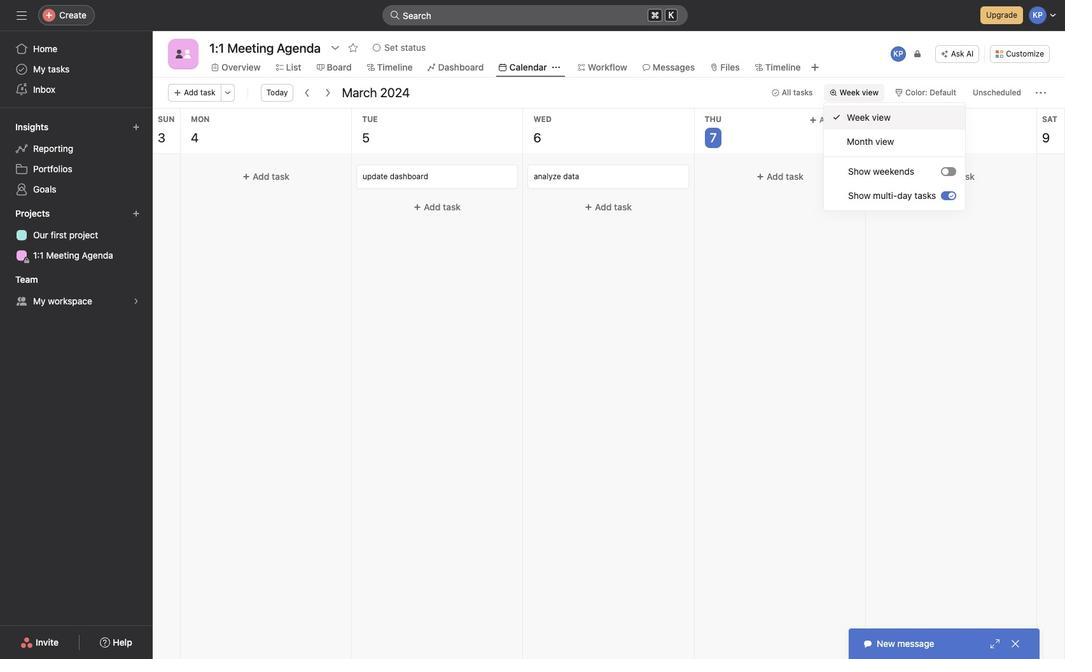 Task type: vqa. For each thing, say whether or not it's contained in the screenshot.


Task type: describe. For each thing, give the bounding box(es) containing it.
teams element
[[0, 269, 153, 314]]

show for show weekends
[[848, 166, 871, 177]]

unscheduled button
[[967, 84, 1027, 102]]

week view button
[[824, 84, 885, 102]]

calendar
[[509, 62, 547, 73]]

1:1 meeting agenda
[[33, 250, 113, 261]]

sat 9
[[1043, 115, 1058, 145]]

Search tasks, projects, and more text field
[[383, 5, 688, 25]]

mon 4
[[191, 115, 210, 145]]

customize button
[[990, 45, 1050, 63]]

portfolios
[[33, 164, 72, 174]]

update dashboard
[[363, 172, 428, 181]]

more actions image
[[1036, 88, 1046, 98]]

board link
[[317, 60, 352, 74]]

team button
[[13, 271, 49, 289]]

2 timeline link from the left
[[755, 60, 801, 74]]

8
[[876, 130, 884, 145]]

inbox
[[33, 84, 55, 95]]

upgrade button
[[981, 6, 1023, 24]]

my for my tasks
[[33, 64, 46, 74]]

reporting
[[33, 143, 73, 154]]

march
[[342, 85, 377, 100]]

agenda
[[82, 250, 113, 261]]

tue 5
[[362, 115, 378, 145]]

1:1
[[33, 250, 44, 261]]

invite button
[[12, 632, 67, 655]]

month view
[[847, 136, 894, 147]]

projects element
[[0, 202, 153, 269]]

day
[[898, 190, 912, 201]]

set status
[[384, 42, 426, 53]]

our
[[33, 230, 48, 241]]

add to starred image
[[348, 43, 358, 53]]

calendar link
[[499, 60, 547, 74]]

overview
[[221, 62, 261, 73]]

list
[[286, 62, 301, 73]]

portfolios link
[[8, 159, 145, 179]]

march 2024
[[342, 85, 410, 100]]

week view inside popup button
[[840, 88, 879, 97]]

show for show multi-day tasks
[[848, 190, 871, 201]]

tab actions image
[[552, 64, 560, 71]]

invite
[[36, 638, 59, 649]]

my tasks
[[33, 64, 70, 74]]

people image
[[176, 46, 191, 62]]

today
[[266, 88, 288, 97]]

all tasks
[[782, 88, 813, 97]]

reporting link
[[8, 139, 145, 159]]

insights
[[15, 122, 48, 132]]

week inside popup button
[[840, 88, 860, 97]]

2 timeline from the left
[[765, 62, 801, 73]]

unscheduled
[[973, 88, 1021, 97]]

1 timeline from the left
[[377, 62, 413, 73]]

sun
[[158, 115, 175, 124]]

board
[[327, 62, 352, 73]]

weekends
[[873, 166, 915, 177]]

6
[[534, 130, 541, 145]]

my workspace
[[33, 296, 92, 307]]

dashboard
[[390, 172, 428, 181]]

1 timeline link from the left
[[367, 60, 413, 74]]

k
[[669, 10, 674, 20]]

today button
[[261, 84, 294, 102]]

ai
[[967, 49, 974, 59]]

home link
[[8, 39, 145, 59]]

fri
[[876, 115, 889, 124]]

overview link
[[211, 60, 261, 74]]

all tasks button
[[766, 84, 819, 102]]

more actions image
[[224, 89, 231, 97]]

ask
[[951, 49, 965, 59]]

color:
[[906, 88, 928, 97]]

help button
[[92, 632, 141, 655]]

inbox link
[[8, 80, 145, 100]]

kp
[[894, 49, 903, 59]]

project
[[69, 230, 98, 241]]

insights element
[[0, 116, 153, 202]]

5
[[362, 130, 370, 145]]

analyze data
[[534, 172, 580, 181]]

next week image
[[323, 88, 333, 98]]

mon
[[191, 115, 210, 124]]

3
[[158, 130, 165, 145]]

goals
[[33, 184, 56, 195]]

wed 6
[[534, 115, 552, 145]]

home
[[33, 43, 57, 54]]

status
[[401, 42, 426, 53]]

meeting
[[46, 250, 79, 261]]

2 vertical spatial tasks
[[915, 190, 936, 201]]

fri 8
[[876, 115, 889, 145]]

tasks for all tasks
[[794, 88, 813, 97]]

files link
[[710, 60, 740, 74]]

week view radio item
[[824, 106, 966, 130]]

week inside radio item
[[847, 112, 870, 123]]

workflow link
[[578, 60, 627, 74]]

close image
[[1011, 640, 1021, 650]]

7
[[710, 130, 717, 145]]

sat
[[1043, 115, 1058, 124]]

my workspace link
[[8, 291, 145, 312]]



Task type: locate. For each thing, give the bounding box(es) containing it.
thu 7
[[705, 115, 722, 145]]

workspace
[[48, 296, 92, 307]]

color: default
[[906, 88, 957, 97]]

1 show from the top
[[848, 166, 871, 177]]

1 horizontal spatial timeline
[[765, 62, 801, 73]]

kp button
[[890, 45, 907, 63]]

set
[[384, 42, 398, 53]]

set status button
[[367, 39, 432, 57]]

9
[[1043, 130, 1050, 145]]

None text field
[[206, 36, 324, 59]]

week view up fri
[[840, 88, 879, 97]]

2 my from the top
[[33, 296, 46, 307]]

0 horizontal spatial tasks
[[48, 64, 70, 74]]

2 horizontal spatial tasks
[[915, 190, 936, 201]]

1 horizontal spatial tasks
[[794, 88, 813, 97]]

expand new message image
[[990, 640, 1000, 650]]

analyze
[[534, 172, 562, 181]]

2 vertical spatial view
[[876, 136, 894, 147]]

0 vertical spatial my
[[33, 64, 46, 74]]

tasks for my tasks
[[48, 64, 70, 74]]

customize
[[1006, 49, 1044, 59]]

0 horizontal spatial timeline link
[[367, 60, 413, 74]]

projects
[[15, 208, 50, 219]]

upgrade
[[987, 10, 1018, 20]]

1 vertical spatial my
[[33, 296, 46, 307]]

timeline link down set
[[367, 60, 413, 74]]

create button
[[38, 5, 95, 25]]

⌘
[[651, 10, 659, 20]]

dashboard
[[438, 62, 484, 73]]

default
[[930, 88, 957, 97]]

global element
[[0, 31, 153, 108]]

my down team dropdown button
[[33, 296, 46, 307]]

timeline link up all
[[755, 60, 801, 74]]

projects button
[[13, 205, 61, 223]]

list link
[[276, 60, 301, 74]]

view inside radio item
[[872, 112, 891, 123]]

update
[[363, 172, 388, 181]]

week up month
[[840, 88, 860, 97]]

previous week image
[[303, 88, 313, 98]]

2 show from the top
[[848, 190, 871, 201]]

week view up 8
[[847, 112, 891, 123]]

1 vertical spatial show
[[848, 190, 871, 201]]

1 vertical spatial week view
[[847, 112, 891, 123]]

week
[[840, 88, 860, 97], [847, 112, 870, 123]]

week view inside radio item
[[847, 112, 891, 123]]

my up inbox
[[33, 64, 46, 74]]

1:1 meeting agenda link
[[8, 246, 145, 266]]

1 vertical spatial view
[[872, 112, 891, 123]]

new insights image
[[132, 123, 140, 131]]

new message
[[877, 639, 935, 650]]

tue
[[362, 115, 378, 124]]

0 vertical spatial show
[[848, 166, 871, 177]]

show down month
[[848, 166, 871, 177]]

timeline down set status dropdown button on the top left of page
[[377, 62, 413, 73]]

tasks
[[48, 64, 70, 74], [794, 88, 813, 97], [915, 190, 936, 201]]

timeline up all
[[765, 62, 801, 73]]

first
[[51, 230, 67, 241]]

our first project link
[[8, 225, 145, 246]]

show
[[848, 166, 871, 177], [848, 190, 871, 201]]

my for my workspace
[[33, 296, 46, 307]]

goals link
[[8, 179, 145, 200]]

hide sidebar image
[[17, 10, 27, 20]]

data
[[564, 172, 580, 181]]

view up fri
[[862, 88, 879, 97]]

1 vertical spatial week
[[847, 112, 870, 123]]

tasks inside global element
[[48, 64, 70, 74]]

0 vertical spatial week
[[840, 88, 860, 97]]

color: default button
[[890, 84, 962, 102]]

0 horizontal spatial timeline
[[377, 62, 413, 73]]

add
[[184, 88, 198, 97], [820, 115, 834, 125], [253, 171, 269, 182], [767, 171, 783, 182], [938, 171, 955, 182], [424, 202, 441, 213], [595, 202, 612, 213]]

see details, my workspace image
[[132, 298, 140, 305]]

my inside global element
[[33, 64, 46, 74]]

help
[[113, 638, 132, 649]]

view down fri
[[876, 136, 894, 147]]

timeline link
[[367, 60, 413, 74], [755, 60, 801, 74]]

team
[[15, 274, 38, 285]]

0 vertical spatial tasks
[[48, 64, 70, 74]]

1 horizontal spatial timeline link
[[755, 60, 801, 74]]

tasks right all
[[794, 88, 813, 97]]

week view
[[840, 88, 879, 97], [847, 112, 891, 123]]

0 vertical spatial week view
[[840, 88, 879, 97]]

thu
[[705, 115, 722, 124]]

my inside 'teams' element
[[33, 296, 46, 307]]

multi-
[[873, 190, 898, 201]]

show options image
[[330, 43, 341, 53]]

tasks down home
[[48, 64, 70, 74]]

my
[[33, 64, 46, 74], [33, 296, 46, 307]]

tasks inside dropdown button
[[794, 88, 813, 97]]

our first project
[[33, 230, 98, 241]]

my tasks link
[[8, 59, 145, 80]]

files
[[721, 62, 740, 73]]

add task button
[[168, 84, 221, 102], [806, 114, 855, 127], [186, 165, 346, 188], [700, 165, 860, 188], [871, 165, 1032, 188], [357, 196, 518, 219], [529, 196, 689, 219]]

task
[[200, 88, 216, 97], [836, 115, 852, 125], [272, 171, 290, 182], [786, 171, 804, 182], [957, 171, 975, 182], [443, 202, 461, 213], [614, 202, 632, 213]]

create
[[59, 10, 87, 20]]

add tab image
[[810, 62, 820, 73]]

2024
[[380, 85, 410, 100]]

month
[[847, 136, 873, 147]]

week left fri
[[847, 112, 870, 123]]

ask ai button
[[935, 45, 980, 63]]

show left the multi-
[[848, 190, 871, 201]]

wed
[[534, 115, 552, 124]]

1 my from the top
[[33, 64, 46, 74]]

0 vertical spatial view
[[862, 88, 879, 97]]

show multi-day tasks
[[848, 190, 936, 201]]

show weekends
[[848, 166, 915, 177]]

None field
[[383, 5, 688, 25]]

all
[[782, 88, 791, 97]]

view
[[862, 88, 879, 97], [872, 112, 891, 123], [876, 136, 894, 147]]

view up 8
[[872, 112, 891, 123]]

workflow
[[588, 62, 627, 73]]

tasks right day
[[915, 190, 936, 201]]

messages
[[653, 62, 695, 73]]

messages link
[[643, 60, 695, 74]]

1 vertical spatial tasks
[[794, 88, 813, 97]]

new project or portfolio image
[[132, 210, 140, 218]]

view inside popup button
[[862, 88, 879, 97]]

prominent image
[[390, 10, 400, 20]]



